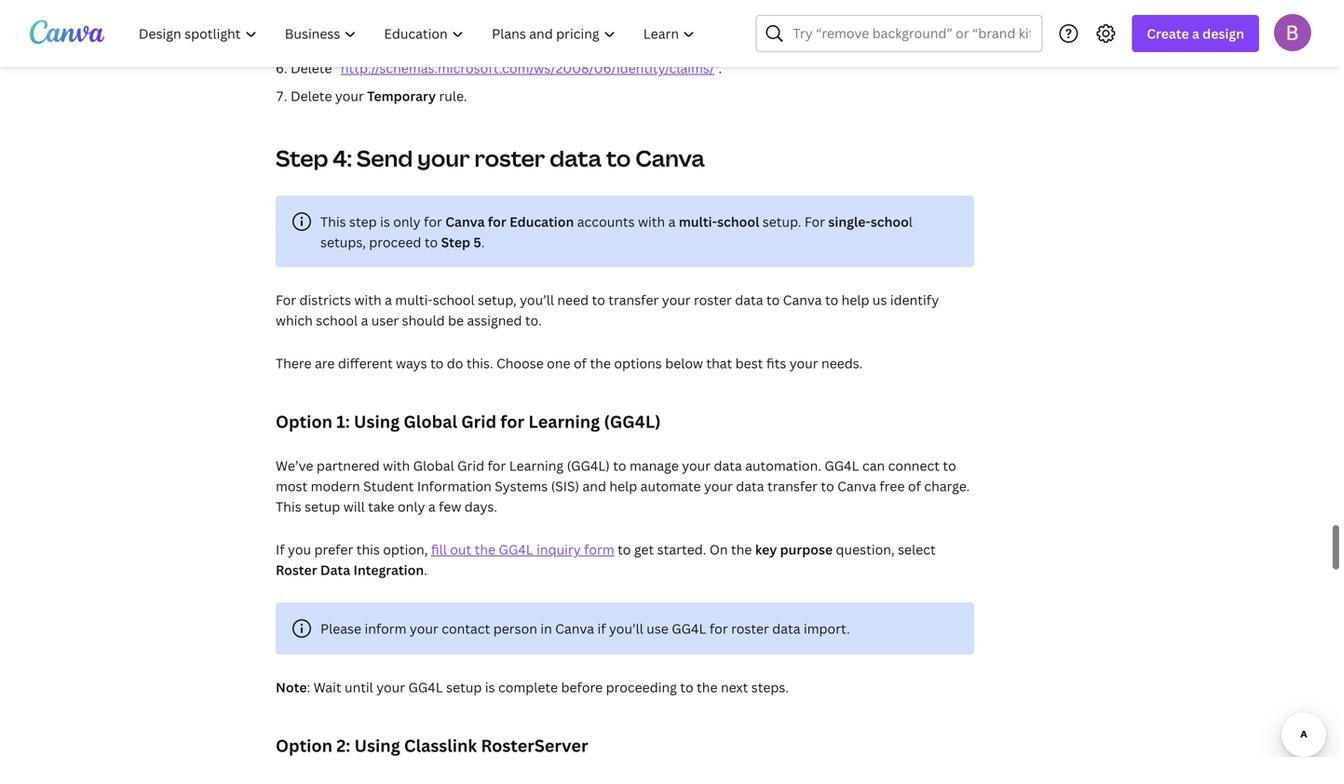 Task type: vqa. For each thing, say whether or not it's contained in the screenshot.
Delete to the top
yes



Task type: locate. For each thing, give the bounding box(es) containing it.
option 1: using global grid for learning (gg4l)
[[276, 410, 661, 433]]

0 vertical spatial transfer
[[609, 291, 659, 309]]

steps.
[[752, 679, 789, 697]]

1 horizontal spatial school
[[433, 291, 475, 309]]

1 vertical spatial delete
[[291, 87, 332, 105]]

for up which
[[276, 291, 296, 309]]

0 vertical spatial global
[[404, 410, 458, 433]]

your inside for districts with a multi-school setup, you'll need to transfer your roster data to canva to help us identify which school a user should be assigned to.
[[662, 291, 691, 309]]

to right the proceeding
[[681, 679, 694, 697]]

grid for with
[[458, 457, 485, 475]]

canva inside we've partnered with global grid for learning (gg4l) to manage your data automation. gg4l can connect to most modern student information systems (sis) and help automate your data transfer to canva free of charge. this setup will take only a few days.
[[838, 478, 877, 495]]

multi- inside for districts with a multi-school setup, you'll need to transfer your roster data to canva to help us identify which school a user should be assigned to.
[[395, 291, 433, 309]]

0 horizontal spatial step
[[276, 143, 328, 173]]

this up setups,
[[321, 213, 346, 231]]

school left setup.
[[718, 213, 760, 231]]

to left do
[[431, 355, 444, 372]]

your right send
[[418, 143, 470, 173]]

classlink
[[404, 735, 477, 758]]

1 vertical spatial roster
[[694, 291, 732, 309]]

global up 'information'
[[413, 457, 454, 475]]

with right accounts
[[638, 213, 666, 231]]

inquiry
[[537, 541, 581, 559]]

using right the 2:
[[355, 735, 400, 758]]

0 vertical spatial is
[[380, 213, 390, 231]]

you'll right the if
[[609, 620, 644, 638]]

learning up systems
[[509, 457, 564, 475]]

delete left 'temporary'
[[291, 87, 332, 105]]

with up user
[[355, 291, 382, 309]]

0 vertical spatial grid
[[462, 410, 497, 433]]

1 vertical spatial option
[[276, 735, 333, 758]]

roster inside for districts with a multi-school setup, you'll need to transfer your roster data to canva to help us identify which school a user should be assigned to.
[[694, 291, 732, 309]]

0 vertical spatial .
[[482, 233, 485, 251]]

below
[[666, 355, 704, 372]]

2 vertical spatial roster
[[732, 620, 770, 638]]

choose
[[497, 355, 544, 372]]

roster up that
[[694, 291, 732, 309]]

1 vertical spatial .
[[424, 561, 428, 579]]

1 delete from the top
[[291, 59, 332, 77]]

2 delete from the top
[[291, 87, 332, 105]]

inform
[[365, 620, 407, 638]]

there are different ways to do this. choose one of the options below that best fits your needs.
[[276, 355, 863, 372]]

roster up the next
[[732, 620, 770, 638]]

accounts
[[578, 213, 635, 231]]

fits
[[767, 355, 787, 372]]

gg4l up option 2: using classlink rosterserver on the bottom of page
[[409, 679, 443, 697]]

(gg4l) for with
[[567, 457, 610, 475]]

is right step
[[380, 213, 390, 231]]

setups,
[[321, 233, 366, 251]]

with for learning
[[383, 457, 410, 475]]

integration
[[354, 561, 424, 579]]

help inside for districts with a multi-school setup, you'll need to transfer your roster data to canva to help us identify which school a user should be assigned to.
[[842, 291, 870, 309]]

0 horizontal spatial transfer
[[609, 291, 659, 309]]

for left education
[[488, 213, 507, 231]]

to up charge.
[[943, 457, 957, 475]]

2 horizontal spatial school
[[718, 213, 760, 231]]

to
[[607, 143, 631, 173], [425, 233, 438, 251], [592, 291, 606, 309], [767, 291, 780, 309], [826, 291, 839, 309], [431, 355, 444, 372], [613, 457, 627, 475], [943, 457, 957, 475], [821, 478, 835, 495], [618, 541, 631, 559], [681, 679, 694, 697]]

your down '"'
[[335, 87, 364, 105]]

free
[[880, 478, 905, 495]]

0 vertical spatial help
[[842, 291, 870, 309]]

is
[[380, 213, 390, 231], [485, 679, 495, 697]]

canva up fits
[[783, 291, 822, 309]]

us
[[873, 291, 888, 309]]

data down automation.
[[736, 478, 765, 495]]

your
[[335, 87, 364, 105], [418, 143, 470, 173], [662, 291, 691, 309], [790, 355, 819, 372], [682, 457, 711, 475], [704, 478, 733, 495], [410, 620, 439, 638], [377, 679, 405, 697]]

most
[[276, 478, 308, 495]]

a inside we've partnered with global grid for learning (gg4l) to manage your data automation. gg4l can connect to most modern student information systems (sis) and help automate your data transfer to canva free of charge. this setup will take only a few days.
[[429, 498, 436, 516]]

1 horizontal spatial transfer
[[768, 478, 818, 495]]

help right and
[[610, 478, 638, 495]]

a left the design
[[1193, 25, 1200, 42]]

1 vertical spatial school
[[433, 291, 475, 309]]

0 vertical spatial step
[[276, 143, 328, 173]]

your right automate
[[704, 478, 733, 495]]

step left 5
[[441, 233, 471, 251]]

2 vertical spatial with
[[383, 457, 410, 475]]

(gg4l) inside we've partnered with global grid for learning (gg4l) to manage your data automation. gg4l can connect to most modern student information systems (sis) and help automate your data transfer to canva free of charge. this setup will take only a few days.
[[567, 457, 610, 475]]

Try "remove background" or "brand kit" search field
[[793, 16, 1031, 51]]

import.
[[804, 620, 851, 638]]

1 horizontal spatial with
[[383, 457, 410, 475]]

for inside for districts with a multi-school setup, you'll need to transfer your roster data to canva to help us identify which school a user should be assigned to.
[[276, 291, 296, 309]]

transfer right need
[[609, 291, 659, 309]]

1 vertical spatial step
[[441, 233, 471, 251]]

learning
[[529, 410, 600, 433], [509, 457, 564, 475]]

step 4: send your roster data to canva
[[276, 143, 705, 173]]

your right inform
[[410, 620, 439, 638]]

0 vertical spatial with
[[638, 213, 666, 231]]

for right setup.
[[805, 213, 826, 231]]

0 vertical spatial you'll
[[520, 291, 554, 309]]

of inside we've partnered with global grid for learning (gg4l) to manage your data automation. gg4l can connect to most modern student information systems (sis) and help automate your data transfer to canva free of charge. this setup will take only a few days.
[[909, 478, 922, 495]]

1 horizontal spatial step
[[441, 233, 471, 251]]

0 vertical spatial only
[[393, 213, 421, 231]]

this step is only for canva for education accounts with a multi-school setup. for single-schoo
[[321, 213, 909, 231]]

only up proceed
[[393, 213, 421, 231]]

0 horizontal spatial school
[[316, 312, 358, 329]]

grid
[[462, 410, 497, 433], [458, 457, 485, 475]]

grid for using
[[462, 410, 497, 433]]

0 horizontal spatial this
[[276, 498, 302, 516]]

key
[[756, 541, 777, 559]]

with inside we've partnered with global grid for learning (gg4l) to manage your data automation. gg4l can connect to most modern student information systems (sis) and help automate your data transfer to canva free of charge. this setup will take only a few days.
[[383, 457, 410, 475]]

(gg4l) up manage
[[604, 410, 661, 433]]

1 vertical spatial help
[[610, 478, 638, 495]]

0 horizontal spatial is
[[380, 213, 390, 231]]

(gg4l) up and
[[567, 457, 610, 475]]

transfer down automation.
[[768, 478, 818, 495]]

next
[[721, 679, 749, 697]]

0 vertical spatial using
[[354, 410, 400, 433]]

1 vertical spatial for
[[276, 291, 296, 309]]

ways
[[396, 355, 427, 372]]

gg4l left inquiry
[[499, 541, 534, 559]]

question,
[[836, 541, 895, 559]]

until
[[345, 679, 373, 697]]

0 horizontal spatial with
[[355, 291, 382, 309]]

setup down 'modern'
[[305, 498, 340, 516]]

contact
[[442, 620, 490, 638]]

(gg4l)
[[604, 410, 661, 433], [567, 457, 610, 475]]

schoo
[[871, 213, 909, 231]]

learning inside we've partnered with global grid for learning (gg4l) to manage your data automation. gg4l can connect to most modern student information systems (sis) and help automate your data transfer to canva free of charge. this setup will take only a few days.
[[509, 457, 564, 475]]

help left us
[[842, 291, 870, 309]]

option left the 2:
[[276, 735, 333, 758]]

transfer
[[609, 291, 659, 309], [768, 478, 818, 495]]

for
[[424, 213, 442, 231], [488, 213, 507, 231], [501, 410, 525, 433], [488, 457, 506, 475], [710, 620, 728, 638]]

delete for delete your
[[291, 87, 332, 105]]

transfer inside we've partnered with global grid for learning (gg4l) to manage your data automation. gg4l can connect to most modern student information systems (sis) and help automate your data transfer to canva free of charge. this setup will take only a few days.
[[768, 478, 818, 495]]

grid up 'information'
[[458, 457, 485, 475]]

for districts with a multi-school setup, you'll need to transfer your roster data to canva to help us identify which school a user should be assigned to.
[[276, 291, 940, 329]]

you'll inside for districts with a multi-school setup, you'll need to transfer your roster data to canva to help us identify which school a user should be assigned to.
[[520, 291, 554, 309]]

gg4l left "can"
[[825, 457, 860, 475]]

2 vertical spatial school
[[316, 312, 358, 329]]

of
[[574, 355, 587, 372], [909, 478, 922, 495]]

complete
[[499, 679, 558, 697]]

to left us
[[826, 291, 839, 309]]

1 vertical spatial using
[[355, 735, 400, 758]]

are
[[315, 355, 335, 372]]

with for setup,
[[355, 291, 382, 309]]

to left step 5 .
[[425, 233, 438, 251]]

to up "this step is only for canva for education accounts with a multi-school setup. for single-schoo"
[[607, 143, 631, 173]]

using
[[354, 410, 400, 433], [355, 735, 400, 758]]

identify
[[891, 291, 940, 309]]

0 vertical spatial option
[[276, 410, 333, 433]]

1 horizontal spatial you'll
[[609, 620, 644, 638]]

in
[[541, 620, 552, 638]]

0 vertical spatial setup
[[305, 498, 340, 516]]

learning down the there are different ways to do this. choose one of the options below that best fits your needs.
[[529, 410, 600, 433]]

1 horizontal spatial multi-
[[679, 213, 718, 231]]

bob builder image
[[1275, 14, 1312, 51]]

global down ways
[[404, 410, 458, 433]]

0 vertical spatial of
[[574, 355, 587, 372]]

a left few
[[429, 498, 436, 516]]

to left get
[[618, 541, 631, 559]]

delete left '"'
[[291, 59, 332, 77]]

your up "below"
[[662, 291, 691, 309]]

select
[[898, 541, 936, 559]]

1 vertical spatial learning
[[509, 457, 564, 475]]

grid inside we've partnered with global grid for learning (gg4l) to manage your data automation. gg4l can connect to most modern student information systems (sis) and help automate your data transfer to canva free of charge. this setup will take only a few days.
[[458, 457, 485, 475]]

using for global
[[354, 410, 400, 433]]

delete
[[291, 59, 332, 77], [291, 87, 332, 105]]

canva down "can"
[[838, 478, 877, 495]]

1 horizontal spatial of
[[909, 478, 922, 495]]

step
[[276, 143, 328, 173], [441, 233, 471, 251]]

option for option 1: using global grid for learning (gg4l)
[[276, 410, 333, 433]]

0 vertical spatial for
[[805, 213, 826, 231]]

0 horizontal spatial for
[[276, 291, 296, 309]]

that
[[707, 355, 733, 372]]

1 horizontal spatial setup
[[446, 679, 482, 697]]

1 horizontal spatial is
[[485, 679, 495, 697]]

which
[[276, 312, 313, 329]]

0 vertical spatial this
[[321, 213, 346, 231]]

1 vertical spatial (gg4l)
[[567, 457, 610, 475]]

school down districts
[[316, 312, 358, 329]]

1 vertical spatial global
[[413, 457, 454, 475]]

1 vertical spatial grid
[[458, 457, 485, 475]]

create a design button
[[1133, 15, 1260, 52]]

delete your temporary rule.
[[291, 87, 467, 105]]

1 horizontal spatial help
[[842, 291, 870, 309]]

1 vertical spatial only
[[398, 498, 425, 516]]

1 horizontal spatial .
[[482, 233, 485, 251]]

a
[[1193, 25, 1200, 42], [669, 213, 676, 231], [385, 291, 392, 309], [361, 312, 368, 329], [429, 498, 436, 516]]

1 vertical spatial you'll
[[609, 620, 644, 638]]

. up setup,
[[482, 233, 485, 251]]

2 option from the top
[[276, 735, 333, 758]]

you'll up to.
[[520, 291, 554, 309]]

is left complete
[[485, 679, 495, 697]]

0 horizontal spatial multi-
[[395, 291, 433, 309]]

roster
[[276, 561, 317, 579]]

multi- left setup.
[[679, 213, 718, 231]]

use
[[647, 620, 669, 638]]

1 option from the top
[[276, 410, 333, 433]]

1 vertical spatial of
[[909, 478, 922, 495]]

0 horizontal spatial you'll
[[520, 291, 554, 309]]

http://schemas.microsoft.com/ws/2008/06/identity/claims/
[[341, 59, 715, 77]]

to inside l setups, proceed to
[[425, 233, 438, 251]]

1 horizontal spatial this
[[321, 213, 346, 231]]

0 horizontal spatial setup
[[305, 498, 340, 516]]

of right one at the top left
[[574, 355, 587, 372]]

setup down the contact
[[446, 679, 482, 697]]

to inside the "if you prefer this option, fill out the gg4l inquiry form to get started. on the key purpose question, select roster data integration ."
[[618, 541, 631, 559]]

data up best
[[735, 291, 764, 309]]

0 horizontal spatial help
[[610, 478, 638, 495]]

grid down this.
[[462, 410, 497, 433]]

"
[[335, 59, 341, 77]]

0 vertical spatial delete
[[291, 59, 332, 77]]

0 vertical spatial learning
[[529, 410, 600, 433]]

wait
[[314, 679, 342, 697]]

using right 1:
[[354, 410, 400, 433]]

gg4l
[[825, 457, 860, 475], [499, 541, 534, 559], [672, 620, 707, 638], [409, 679, 443, 697]]

roster for you'll
[[732, 620, 770, 638]]

1 vertical spatial this
[[276, 498, 302, 516]]

to up fits
[[767, 291, 780, 309]]

1 vertical spatial transfer
[[768, 478, 818, 495]]

roster up education
[[475, 143, 545, 173]]

best
[[736, 355, 764, 372]]

option left 1:
[[276, 410, 333, 433]]

please
[[321, 620, 362, 638]]

1 vertical spatial multi-
[[395, 291, 433, 309]]

school
[[718, 213, 760, 231], [433, 291, 475, 309], [316, 312, 358, 329]]

the left options
[[590, 355, 611, 372]]

out
[[450, 541, 472, 559]]

with up "student"
[[383, 457, 410, 475]]

0 horizontal spatial .
[[424, 561, 428, 579]]

gg4l inside we've partnered with global grid for learning (gg4l) to manage your data automation. gg4l can connect to most modern student information systems (sis) and help automate your data transfer to canva free of charge. this setup will take only a few days.
[[825, 457, 860, 475]]

option
[[276, 410, 333, 433], [276, 735, 333, 758]]

global inside we've partnered with global grid for learning (gg4l) to manage your data automation. gg4l can connect to most modern student information systems (sis) and help automate your data transfer to canva free of charge. this setup will take only a few days.
[[413, 457, 454, 475]]

data
[[550, 143, 602, 173], [735, 291, 764, 309], [714, 457, 742, 475], [736, 478, 765, 495], [773, 620, 801, 638]]

the right on
[[731, 541, 752, 559]]

(gg4l) for using
[[604, 410, 661, 433]]

of down connect
[[909, 478, 922, 495]]

. down the option,
[[424, 561, 428, 579]]

school up be
[[433, 291, 475, 309]]

1 vertical spatial with
[[355, 291, 382, 309]]

l
[[909, 213, 913, 231]]

data left import.
[[773, 620, 801, 638]]

design
[[1203, 25, 1245, 42]]

0 vertical spatial (gg4l)
[[604, 410, 661, 433]]

the left the next
[[697, 679, 718, 697]]

this down "most"
[[276, 498, 302, 516]]

partnered
[[317, 457, 380, 475]]

only right 'take'
[[398, 498, 425, 516]]

the
[[590, 355, 611, 372], [475, 541, 496, 559], [731, 541, 752, 559], [697, 679, 718, 697]]

step left 4:
[[276, 143, 328, 173]]

with inside for districts with a multi-school setup, you'll need to transfer your roster data to canva to help us identify which school a user should be assigned to.
[[355, 291, 382, 309]]

a right accounts
[[669, 213, 676, 231]]

multi- up should
[[395, 291, 433, 309]]

for up systems
[[488, 457, 506, 475]]

before
[[561, 679, 603, 697]]

canva
[[636, 143, 705, 173], [446, 213, 485, 231], [783, 291, 822, 309], [838, 478, 877, 495], [556, 620, 595, 638]]

2 horizontal spatial with
[[638, 213, 666, 231]]

0 vertical spatial school
[[718, 213, 760, 231]]

to.
[[525, 312, 542, 329]]

only
[[393, 213, 421, 231], [398, 498, 425, 516]]

this
[[321, 213, 346, 231], [276, 498, 302, 516]]

help
[[842, 291, 870, 309], [610, 478, 638, 495]]



Task type: describe. For each thing, give the bounding box(es) containing it.
should
[[402, 312, 445, 329]]

on
[[710, 541, 728, 559]]

please inform your contact person in canva if you'll use gg4l for roster data import.
[[321, 620, 851, 638]]

we've partnered with global grid for learning (gg4l) to manage your data automation. gg4l can connect to most modern student information systems (sis) and help automate your data transfer to canva free of charge. this setup will take only a few days.
[[276, 457, 970, 516]]

districts
[[300, 291, 351, 309]]

charge.
[[925, 478, 970, 495]]

form
[[584, 541, 615, 559]]

0 horizontal spatial of
[[574, 355, 587, 372]]

using for classlink
[[355, 735, 400, 758]]

temporary
[[367, 87, 436, 105]]

student
[[364, 478, 414, 495]]

global for using
[[404, 410, 458, 433]]

needs.
[[822, 355, 863, 372]]

rule.
[[439, 87, 467, 105]]

if
[[598, 620, 606, 638]]

can
[[863, 457, 885, 475]]

a inside dropdown button
[[1193, 25, 1200, 42]]

fill out the gg4l inquiry form link
[[431, 541, 615, 559]]

step
[[349, 213, 377, 231]]

option for option 2: using classlink rosterserver
[[276, 735, 333, 758]]

help inside we've partnered with global grid for learning (gg4l) to manage your data automation. gg4l can connect to most modern student information systems (sis) and help automate your data transfer to canva free of charge. this setup will take only a few days.
[[610, 478, 638, 495]]

only inside we've partnered with global grid for learning (gg4l) to manage your data automation. gg4l can connect to most modern student information systems (sis) and help automate your data transfer to canva free of charge. this setup will take only a few days.
[[398, 498, 425, 516]]

connect
[[889, 457, 940, 475]]

gg4l inside the "if you prefer this option, fill out the gg4l inquiry form to get started. on the key purpose question, select roster data integration ."
[[499, 541, 534, 559]]

. inside the "if you prefer this option, fill out the gg4l inquiry form to get started. on the key purpose question, select roster data integration ."
[[424, 561, 428, 579]]

data inside for districts with a multi-school setup, you'll need to transfer your roster data to canva to help us identify which school a user should be assigned to.
[[735, 291, 764, 309]]

different
[[338, 355, 393, 372]]

note
[[276, 679, 307, 697]]

few
[[439, 498, 462, 516]]

be
[[448, 312, 464, 329]]

fill
[[431, 541, 447, 559]]

person
[[494, 620, 538, 638]]

setup inside we've partnered with global grid for learning (gg4l) to manage your data automation. gg4l can connect to most modern student information systems (sis) and help automate your data transfer to canva free of charge. this setup will take only a few days.
[[305, 498, 340, 516]]

for down 'choose'
[[501, 410, 525, 433]]

canva up "this step is only for canva for education accounts with a multi-school setup. for single-schoo"
[[636, 143, 705, 173]]

take
[[368, 498, 395, 516]]

automation.
[[746, 457, 822, 475]]

note : wait until your gg4l setup is complete before proceeding to the next steps.
[[276, 679, 789, 697]]

data up accounts
[[550, 143, 602, 173]]

to right need
[[592, 291, 606, 309]]

l setups, proceed to
[[321, 213, 913, 251]]

this.
[[467, 355, 493, 372]]

transfer inside for districts with a multi-school setup, you'll need to transfer your roster data to canva to help us identify which school a user should be assigned to.
[[609, 291, 659, 309]]

proceed
[[369, 233, 422, 251]]

4:
[[333, 143, 352, 173]]

1:
[[337, 410, 350, 433]]

there
[[276, 355, 312, 372]]

delete " http://schemas.microsoft.com/ws/2008/06/identity/claims/ ".
[[291, 59, 722, 77]]

setup,
[[478, 291, 517, 309]]

5
[[474, 233, 482, 251]]

learning for using
[[529, 410, 600, 433]]

top level navigation element
[[127, 15, 711, 52]]

for up the next
[[710, 620, 728, 638]]

canva up step 5 .
[[446, 213, 485, 231]]

proceeding
[[606, 679, 677, 697]]

learning for with
[[509, 457, 564, 475]]

prefer
[[314, 541, 353, 559]]

purpose
[[781, 541, 833, 559]]

1 vertical spatial is
[[485, 679, 495, 697]]

systems
[[495, 478, 548, 495]]

options
[[614, 355, 662, 372]]

(sis)
[[551, 478, 580, 495]]

this
[[357, 541, 380, 559]]

to left manage
[[613, 457, 627, 475]]

the right out
[[475, 541, 496, 559]]

delete for delete "
[[291, 59, 332, 77]]

create a design
[[1147, 25, 1245, 42]]

canva inside for districts with a multi-school setup, you'll need to transfer your roster data to canva to help us identify which school a user should be assigned to.
[[783, 291, 822, 309]]

days.
[[465, 498, 498, 516]]

you
[[288, 541, 311, 559]]

to down automation.
[[821, 478, 835, 495]]

0 vertical spatial multi-
[[679, 213, 718, 231]]

modern
[[311, 478, 360, 495]]

education
[[510, 213, 574, 231]]

for up step 5 .
[[424, 213, 442, 231]]

1 vertical spatial setup
[[446, 679, 482, 697]]

option,
[[383, 541, 428, 559]]

rosterserver
[[481, 735, 589, 758]]

information
[[417, 478, 492, 495]]

and
[[583, 478, 607, 495]]

manage
[[630, 457, 679, 475]]

step for step 4: send your roster data to canva
[[276, 143, 328, 173]]

send
[[357, 143, 413, 173]]

this inside we've partnered with global grid for learning (gg4l) to manage your data automation. gg4l can connect to most modern student information systems (sis) and help automate your data transfer to canva free of charge. this setup will take only a few days.
[[276, 498, 302, 516]]

your right fits
[[790, 355, 819, 372]]

roster for need
[[694, 291, 732, 309]]

data left automation.
[[714, 457, 742, 475]]

global for with
[[413, 457, 454, 475]]

for inside we've partnered with global grid for learning (gg4l) to manage your data automation. gg4l can connect to most modern student information systems (sis) and help automate your data transfer to canva free of charge. this setup will take only a few days.
[[488, 457, 506, 475]]

gg4l right use
[[672, 620, 707, 638]]

step for step 5 .
[[441, 233, 471, 251]]

canva left the if
[[556, 620, 595, 638]]

option 2: using classlink rosterserver
[[276, 735, 589, 758]]

if
[[276, 541, 285, 559]]

your right until
[[377, 679, 405, 697]]

step 5 .
[[441, 233, 485, 251]]

1 horizontal spatial for
[[805, 213, 826, 231]]

a up user
[[385, 291, 392, 309]]

data
[[320, 561, 351, 579]]

started.
[[658, 541, 707, 559]]

a left user
[[361, 312, 368, 329]]

0 vertical spatial roster
[[475, 143, 545, 173]]

one
[[547, 355, 571, 372]]

setup.
[[763, 213, 802, 231]]

if you prefer this option, fill out the gg4l inquiry form to get started. on the key purpose question, select roster data integration .
[[276, 541, 936, 579]]

we've
[[276, 457, 314, 475]]

user
[[372, 312, 399, 329]]

2:
[[337, 735, 351, 758]]

your up automate
[[682, 457, 711, 475]]



